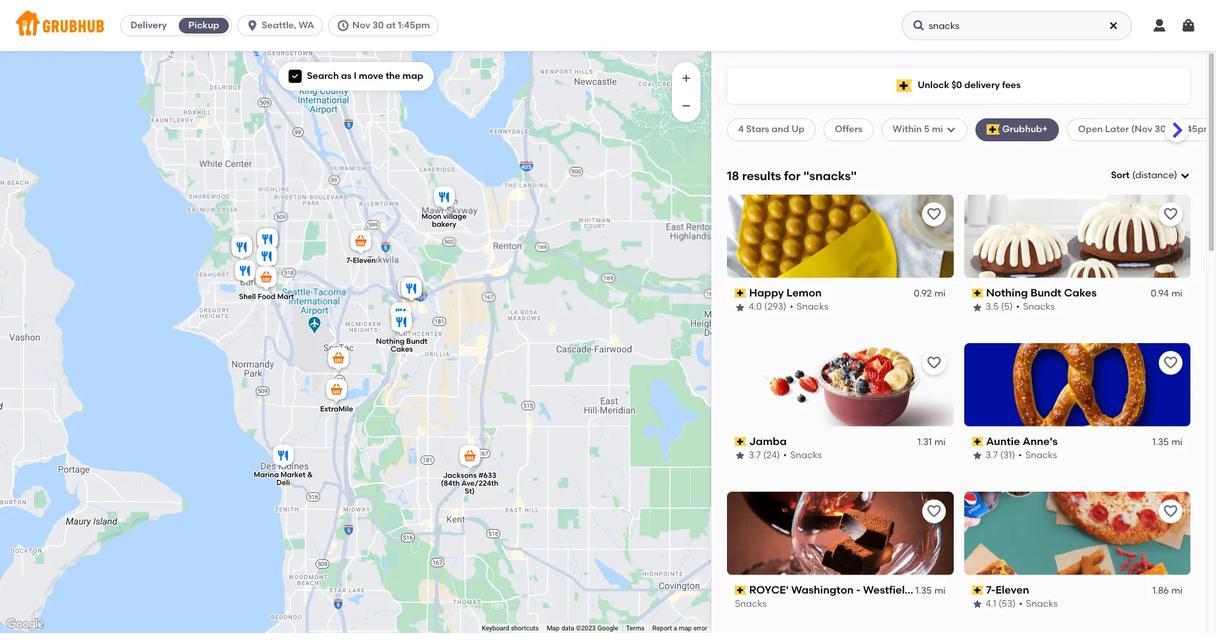 Task type: vqa. For each thing, say whether or not it's contained in the screenshot.
mi associated with Washington
yes



Task type: describe. For each thing, give the bounding box(es) containing it.
delivery
[[130, 20, 167, 31]]

3.7 (31)
[[986, 450, 1015, 461]]

save this restaurant image for royce' washington - westfield southcenter mall
[[926, 503, 942, 519]]

0 vertical spatial map
[[403, 70, 423, 82]]

0.92
[[914, 288, 932, 299]]

marina market & deli
[[254, 470, 313, 487]]

nothing bundt cakes logo image
[[964, 194, 1190, 278]]

tacos el hass image
[[229, 234, 255, 263]]

search as i move the map
[[307, 70, 423, 82]]

open
[[1078, 124, 1103, 135]]

ronnie's market image
[[232, 257, 258, 286]]

1.35 mi for auntie anne's
[[1152, 436, 1183, 448]]

marina market & deli image
[[270, 442, 296, 471]]

save this restaurant button for auntie anne's
[[1159, 351, 1183, 374]]

snacks down royce'
[[735, 598, 767, 609]]

$0
[[951, 79, 962, 91]]

extramile
[[320, 405, 353, 413]]

&
[[307, 470, 313, 479]]

food
[[258, 292, 276, 300]]

©2023
[[576, 625, 596, 632]]

save this restaurant image for auntie anne's
[[1163, 355, 1179, 371]]

save this restaurant image for 7-eleven
[[1163, 503, 1179, 519]]

1.86
[[1152, 585, 1169, 596]]

save this restaurant button for royce' washington - westfield southcenter mall
[[922, 499, 946, 523]]

(nov
[[1131, 124, 1153, 135]]

0 vertical spatial nothing bundt cakes
[[986, 286, 1097, 299]]

save this restaurant image for nothing bundt cakes
[[1163, 206, 1179, 222]]

nothing bundt cakes inside map "region"
[[376, 337, 428, 353]]

results
[[742, 168, 781, 183]]

1 horizontal spatial eleven
[[996, 583, 1029, 596]]

a
[[674, 625, 677, 632]]

mi for eleven
[[1172, 585, 1183, 596]]

jamba
[[749, 435, 787, 447]]

grubhub+
[[1002, 124, 1048, 135]]

1.31
[[918, 436, 932, 448]]

• snacks for nothing bundt cakes
[[1016, 301, 1055, 312]]

(293)
[[764, 301, 787, 312]]

village
[[443, 212, 467, 220]]

Search for food, convenience, alcohol... search field
[[902, 11, 1132, 40]]

star icon image for 7-eleven
[[972, 599, 982, 610]]

snacks for 7-
[[1026, 598, 1058, 609]]

main navigation navigation
[[0, 0, 1216, 51]]

"snacks"
[[803, 168, 857, 183]]

bundt inside map "region"
[[406, 337, 428, 345]]

0.94 mi
[[1151, 288, 1183, 299]]

search
[[307, 70, 339, 82]]

• snacks for happy lemon
[[790, 301, 828, 312]]

up
[[792, 124, 805, 135]]

error
[[693, 625, 707, 632]]

4.0 (293)
[[749, 301, 787, 312]]

• for nothing bundt cakes
[[1016, 301, 1020, 312]]

happy
[[749, 286, 784, 299]]

subscription pass image for jamba
[[735, 437, 747, 446]]

• snacks for auntie anne's
[[1018, 450, 1057, 461]]

mi for washington
[[935, 585, 946, 596]]

market
[[281, 470, 306, 479]]

auntie anne's logo image
[[964, 343, 1190, 426]]

4.1
[[986, 598, 996, 609]]

eleven inside map "region"
[[353, 256, 376, 264]]

delivery
[[964, 79, 1000, 91]]

7- inside map "region"
[[346, 256, 353, 264]]

3.7 for auntie anne's
[[986, 450, 998, 461]]

1.31 mi
[[918, 436, 946, 448]]

1.35 mi for royce' washington - westfield southcenter mall
[[915, 585, 946, 596]]

snacks right (24)
[[790, 450, 822, 461]]

save this restaurant image for jamba
[[926, 355, 942, 371]]

auntie
[[986, 435, 1020, 447]]

7-eleven inside map "region"
[[346, 256, 376, 264]]

• snacks for 7-eleven
[[1019, 598, 1058, 609]]

18 results for "snacks"
[[727, 168, 857, 183]]

antojitos michalisco 1st ave image
[[254, 226, 281, 255]]

-
[[856, 583, 861, 596]]

4.1 (53)
[[986, 598, 1016, 609]]

ave/224th
[[461, 479, 498, 487]]

pickup button
[[176, 15, 231, 36]]

(84th
[[441, 479, 460, 487]]

sort
[[1111, 170, 1130, 181]]

svg image inside seattle, wa button
[[246, 19, 259, 32]]

svg image inside field
[[1180, 170, 1190, 181]]

snacks for happy
[[797, 301, 828, 312]]

• for auntie anne's
[[1018, 450, 1022, 461]]

sea tac marathon image
[[325, 345, 352, 374]]

5
[[924, 124, 930, 135]]

4.0
[[749, 301, 762, 312]]

(24)
[[763, 450, 780, 461]]

unlock $0 delivery fees
[[918, 79, 1021, 91]]

3.7 (24)
[[749, 450, 780, 461]]

happy lemon image
[[388, 300, 414, 329]]

shell food mart
[[239, 292, 294, 300]]

southcenter
[[914, 583, 978, 596]]

1.35 for washington
[[915, 585, 932, 596]]

1.86 mi
[[1152, 585, 1183, 596]]

cakes inside map "region"
[[391, 345, 413, 353]]

keyboard shortcuts button
[[482, 624, 539, 633]]

distance
[[1135, 170, 1174, 181]]

st)
[[465, 487, 475, 495]]

(53)
[[999, 598, 1016, 609]]

shell
[[239, 292, 256, 300]]

data
[[561, 625, 574, 632]]

deli
[[276, 478, 290, 487]]

lemon
[[786, 286, 822, 299]]

mi for bundt
[[1172, 288, 1183, 299]]

1:45pm
[[398, 20, 430, 31]]

1:45pm)
[[1180, 124, 1216, 135]]

shortcuts
[[511, 625, 539, 632]]

report a map error
[[652, 625, 707, 632]]

minus icon image
[[680, 99, 693, 112]]

0 vertical spatial nothing
[[986, 286, 1028, 299]]

18
[[727, 168, 739, 183]]

• for jamba
[[783, 450, 787, 461]]

moon village bakery
[[422, 212, 467, 228]]

move
[[359, 70, 383, 82]]

sort ( distance )
[[1111, 170, 1177, 181]]

map data ©2023 google
[[547, 625, 618, 632]]

snacks for auntie
[[1025, 450, 1057, 461]]



Task type: locate. For each thing, give the bounding box(es) containing it.
)
[[1174, 170, 1177, 181]]

1 horizontal spatial nothing bundt cakes
[[986, 286, 1097, 299]]

1 horizontal spatial 3.7
[[986, 450, 998, 461]]

0 horizontal spatial subscription pass image
[[735, 586, 747, 595]]

• snacks down anne's
[[1018, 450, 1057, 461]]

0 horizontal spatial 3.7
[[749, 450, 761, 461]]

at
[[386, 20, 396, 31], [1168, 124, 1178, 135]]

1.35
[[1152, 436, 1169, 448], [915, 585, 932, 596]]

• snacks
[[790, 301, 828, 312], [1016, 301, 1055, 312], [783, 450, 822, 461], [1018, 450, 1057, 461], [1019, 598, 1058, 609]]

subscription pass image for nothing bundt cakes
[[972, 289, 984, 298]]

star icon image for happy lemon
[[735, 302, 745, 313]]

1 vertical spatial 30
[[1155, 124, 1166, 135]]

within
[[893, 124, 922, 135]]

unlock
[[918, 79, 949, 91]]

grubhub plus flag logo image left grubhub+
[[986, 125, 1000, 135]]

save this restaurant image
[[926, 206, 942, 222], [1163, 206, 1179, 222], [926, 503, 942, 519]]

jacksons #633 (84th ave/224th st)
[[441, 471, 498, 495]]

open later (nov 30 at 1:45pm)
[[1078, 124, 1216, 135]]

star icon image left 4.1
[[972, 599, 982, 610]]

2 subscription pass image from the left
[[972, 586, 984, 595]]

30 inside "button"
[[372, 20, 384, 31]]

seattle,
[[262, 20, 296, 31]]

at left 1:45pm
[[386, 20, 396, 31]]

1 subscription pass image from the left
[[735, 586, 747, 595]]

subscription pass image for 7-eleven
[[972, 586, 984, 595]]

3.5
[[986, 301, 999, 312]]

save this restaurant button for jamba
[[922, 351, 946, 374]]

happy lemon logo image
[[727, 194, 953, 278]]

map
[[547, 625, 560, 632]]

pierro bakery image
[[254, 243, 280, 272]]

• right (53)
[[1019, 598, 1023, 609]]

royce' washington - westfield southcenter mall image
[[398, 275, 425, 304]]

1 vertical spatial 7-
[[986, 583, 996, 596]]

1 horizontal spatial bundt
[[1030, 286, 1062, 299]]

1 horizontal spatial grubhub plus flag logo image
[[986, 125, 1000, 135]]

jamba logo image
[[727, 343, 953, 426]]

0 vertical spatial cakes
[[1064, 286, 1097, 299]]

westfield
[[863, 583, 912, 596]]

grubhub plus flag logo image for unlock $0 delivery fees
[[897, 79, 913, 92]]

0 horizontal spatial at
[[386, 20, 396, 31]]

seattle, wa button
[[237, 15, 328, 36]]

fees
[[1002, 79, 1021, 91]]

bundt
[[1030, 286, 1062, 299], [406, 337, 428, 345]]

star icon image left the 3.7 (24) on the bottom
[[735, 451, 745, 461]]

(31)
[[1000, 450, 1015, 461]]

cakes down nothing bundt cakes image
[[391, 345, 413, 353]]

3.5 (5)
[[986, 301, 1013, 312]]

3.7 for jamba
[[749, 450, 761, 461]]

1 vertical spatial eleven
[[996, 583, 1029, 596]]

0 vertical spatial 7-eleven
[[346, 256, 376, 264]]

1 horizontal spatial at
[[1168, 124, 1178, 135]]

• snacks right (53)
[[1019, 598, 1058, 609]]

0 vertical spatial eleven
[[353, 256, 376, 264]]

royce' washington - westfield southcenter mall
[[749, 583, 1003, 596]]

google image
[[3, 616, 47, 633]]

snacks down lemon
[[797, 301, 828, 312]]

30 right nov
[[372, 20, 384, 31]]

save this restaurant button for 7-eleven
[[1159, 499, 1183, 523]]

0 vertical spatial bundt
[[1030, 286, 1062, 299]]

subscription pass image left auntie
[[972, 437, 984, 446]]

later
[[1105, 124, 1129, 135]]

washington
[[791, 583, 854, 596]]

mart
[[277, 292, 294, 300]]

mi for lemon
[[935, 288, 946, 299]]

subscription pass image right 0.92 mi on the top right of page
[[972, 289, 984, 298]]

3.7 left (24)
[[749, 450, 761, 461]]

keyboard shortcuts
[[482, 625, 539, 632]]

grubhub plus flag logo image for grubhub+
[[986, 125, 1000, 135]]

star icon image for jamba
[[735, 451, 745, 461]]

as
[[341, 70, 352, 82]]

#633
[[478, 471, 496, 479]]

7-
[[346, 256, 353, 264], [986, 583, 996, 596]]

save this restaurant image for happy lemon
[[926, 206, 942, 222]]

1 vertical spatial cakes
[[391, 345, 413, 353]]

1 horizontal spatial 7-eleven
[[986, 583, 1029, 596]]

•
[[790, 301, 793, 312], [1016, 301, 1020, 312], [783, 450, 787, 461], [1018, 450, 1022, 461], [1019, 598, 1023, 609]]

1.35 for anne's
[[1152, 436, 1169, 448]]

auntie anne's
[[986, 435, 1058, 447]]

1 vertical spatial 7-eleven
[[986, 583, 1029, 596]]

0 horizontal spatial bundt
[[406, 337, 428, 345]]

extramile image
[[323, 376, 350, 405]]

for
[[784, 168, 801, 183]]

7 eleven image
[[348, 228, 374, 257]]

0 horizontal spatial 7-
[[346, 256, 353, 264]]

nov 30 at 1:45pm button
[[328, 15, 444, 36]]

subscription pass image
[[735, 586, 747, 595], [972, 586, 984, 595]]

0 vertical spatial at
[[386, 20, 396, 31]]

subscription pass image
[[735, 289, 747, 298], [972, 289, 984, 298], [735, 437, 747, 446], [972, 437, 984, 446]]

royce' washington - westfield southcenter mall logo image
[[727, 491, 953, 575]]

google
[[597, 625, 618, 632]]

svg image
[[1181, 18, 1196, 34], [246, 19, 259, 32], [337, 19, 350, 32], [946, 125, 956, 135]]

4 stars and up
[[738, 124, 805, 135]]

within 5 mi
[[893, 124, 943, 135]]

plus icon image
[[680, 72, 693, 85]]

offers
[[835, 124, 863, 135]]

grubhub plus flag logo image left "unlock"
[[897, 79, 913, 92]]

star icon image
[[735, 302, 745, 313], [972, 302, 982, 313], [735, 451, 745, 461], [972, 451, 982, 461], [972, 599, 982, 610]]

0 vertical spatial 30
[[372, 20, 384, 31]]

star icon image for nothing bundt cakes
[[972, 302, 982, 313]]

auntie anne's image
[[398, 275, 425, 304]]

0 horizontal spatial 1.35
[[915, 585, 932, 596]]

1 horizontal spatial 1.35 mi
[[1152, 436, 1183, 448]]

0 horizontal spatial 30
[[372, 20, 384, 31]]

star icon image left 3.5
[[972, 302, 982, 313]]

save this restaurant button for nothing bundt cakes
[[1159, 202, 1183, 226]]

dairy queen image
[[228, 232, 254, 261]]

the
[[386, 70, 400, 82]]

1 vertical spatial at
[[1168, 124, 1178, 135]]

report a map error link
[[652, 625, 707, 632]]

map right the
[[403, 70, 423, 82]]

• snacks for jamba
[[783, 450, 822, 461]]

0 horizontal spatial nothing
[[376, 337, 405, 345]]

seattle, wa
[[262, 20, 314, 31]]

jamba image
[[395, 274, 421, 303]]

eleven
[[353, 256, 376, 264], [996, 583, 1029, 596]]

svg image inside nov 30 at 1:45pm "button"
[[337, 19, 350, 32]]

nothing bundt cakes down 'happy lemon' icon
[[376, 337, 428, 353]]

cakes down the nothing bundt cakes logo
[[1064, 286, 1097, 299]]

1 3.7 from the left
[[749, 450, 761, 461]]

1 horizontal spatial nothing
[[986, 286, 1028, 299]]

nov
[[352, 20, 370, 31]]

keyboard
[[482, 625, 509, 632]]

subscription pass image left "jamba"
[[735, 437, 747, 446]]

• snacks right (5)
[[1016, 301, 1055, 312]]

7-eleven logo image
[[964, 491, 1190, 575]]

at left the 1:45pm)
[[1168, 124, 1178, 135]]

i
[[354, 70, 357, 82]]

• right (5)
[[1016, 301, 1020, 312]]

report
[[652, 625, 672, 632]]

svg image
[[1152, 18, 1167, 34], [912, 19, 926, 32], [1108, 20, 1119, 31], [291, 72, 299, 80], [1180, 170, 1190, 181]]

save this restaurant button for happy lemon
[[922, 202, 946, 226]]

terms
[[626, 625, 645, 632]]

• snacks down lemon
[[790, 301, 828, 312]]

snacks down anne's
[[1025, 450, 1057, 461]]

1 horizontal spatial 1.35
[[1152, 436, 1169, 448]]

2 3.7 from the left
[[986, 450, 998, 461]]

terms link
[[626, 625, 645, 632]]

4
[[738, 124, 744, 135]]

0 horizontal spatial eleven
[[353, 256, 376, 264]]

bundt down the nothing bundt cakes logo
[[1030, 286, 1062, 299]]

30
[[372, 20, 384, 31], [1155, 124, 1166, 135]]

0 horizontal spatial 1.35 mi
[[915, 585, 946, 596]]

1 horizontal spatial map
[[679, 625, 692, 632]]

nothing up (5)
[[986, 286, 1028, 299]]

star icon image left the 3.7 (31)
[[972, 451, 982, 461]]

0 vertical spatial 1.35
[[1152, 436, 1169, 448]]

• right (31)
[[1018, 450, 1022, 461]]

subscription pass image left happy
[[735, 289, 747, 298]]

shell food mart image
[[253, 264, 279, 293]]

map region
[[0, 0, 752, 633]]

jacksons #633 (84th ave/224th st) image
[[457, 443, 483, 472]]

bakery
[[432, 220, 456, 228]]

• down happy lemon
[[790, 301, 793, 312]]

happy lemon
[[749, 286, 822, 299]]

1 vertical spatial grubhub plus flag logo image
[[986, 125, 1000, 135]]

mawadda cafe image
[[254, 226, 281, 255]]

1 horizontal spatial 30
[[1155, 124, 1166, 135]]

nothing down 'happy lemon' icon
[[376, 337, 405, 345]]

1 horizontal spatial subscription pass image
[[972, 586, 984, 595]]

at inside "button"
[[386, 20, 396, 31]]

map right a in the right bottom of the page
[[679, 625, 692, 632]]

1 vertical spatial 1.35
[[915, 585, 932, 596]]

30 right (nov
[[1155, 124, 1166, 135]]

nothing bundt cakes image
[[388, 309, 415, 338]]

moon
[[422, 212, 441, 220]]

nothing inside map "region"
[[376, 337, 405, 345]]

delivery button
[[121, 15, 176, 36]]

save this restaurant image
[[926, 355, 942, 371], [1163, 355, 1179, 371], [1163, 503, 1179, 519]]

0 vertical spatial grubhub plus flag logo image
[[897, 79, 913, 92]]

(
[[1132, 170, 1135, 181]]

grubhub plus flag logo image
[[897, 79, 913, 92], [986, 125, 1000, 135]]

0 vertical spatial 7-
[[346, 256, 353, 264]]

wa
[[299, 20, 314, 31]]

0 vertical spatial 1.35 mi
[[1152, 436, 1183, 448]]

snacks right (53)
[[1026, 598, 1058, 609]]

1 horizontal spatial cakes
[[1064, 286, 1097, 299]]

stars
[[746, 124, 769, 135]]

• right (24)
[[783, 450, 787, 461]]

mi for anne's
[[1172, 436, 1183, 448]]

3.7 left (31)
[[986, 450, 998, 461]]

0 horizontal spatial nothing bundt cakes
[[376, 337, 428, 353]]

0.92 mi
[[914, 288, 946, 299]]

pickup
[[188, 20, 219, 31]]

marina
[[254, 470, 279, 479]]

subscription pass image for auntie anne's
[[972, 437, 984, 446]]

• for happy lemon
[[790, 301, 793, 312]]

1 horizontal spatial 7-
[[986, 583, 996, 596]]

snacks right (5)
[[1023, 301, 1055, 312]]

1 vertical spatial bundt
[[406, 337, 428, 345]]

subscription pass image for happy lemon
[[735, 289, 747, 298]]

1 vertical spatial nothing
[[376, 337, 405, 345]]

• for 7-eleven
[[1019, 598, 1023, 609]]

0 horizontal spatial cakes
[[391, 345, 413, 353]]

none field containing sort
[[1111, 169, 1190, 182]]

• snacks right (24)
[[783, 450, 822, 461]]

snacks
[[797, 301, 828, 312], [1023, 301, 1055, 312], [790, 450, 822, 461], [1025, 450, 1057, 461], [735, 598, 767, 609], [1026, 598, 1058, 609]]

snacks for nothing
[[1023, 301, 1055, 312]]

0 horizontal spatial 7-eleven
[[346, 256, 376, 264]]

1 vertical spatial nothing bundt cakes
[[376, 337, 428, 353]]

0 horizontal spatial map
[[403, 70, 423, 82]]

moon village bakery image
[[431, 184, 458, 213]]

nothing bundt cakes up (5)
[[986, 286, 1097, 299]]

mi
[[932, 124, 943, 135], [935, 288, 946, 299], [1172, 288, 1183, 299], [935, 436, 946, 448], [1172, 436, 1183, 448], [935, 585, 946, 596], [1172, 585, 1183, 596]]

jacksons
[[443, 471, 477, 479]]

None field
[[1111, 169, 1190, 182]]

1 vertical spatial map
[[679, 625, 692, 632]]

cakes
[[1064, 286, 1097, 299], [391, 345, 413, 353]]

nothing bundt cakes
[[986, 286, 1097, 299], [376, 337, 428, 353]]

1 vertical spatial 1.35 mi
[[915, 585, 946, 596]]

bundt down 'happy lemon' icon
[[406, 337, 428, 345]]

(5)
[[1001, 301, 1013, 312]]

subscription pass image for royce' washington - westfield southcenter mall
[[735, 586, 747, 595]]

0 horizontal spatial grubhub plus flag logo image
[[897, 79, 913, 92]]

royce'
[[749, 583, 789, 596]]

star icon image left 4.0
[[735, 302, 745, 313]]

star icon image for auntie anne's
[[972, 451, 982, 461]]

mall
[[981, 583, 1003, 596]]



